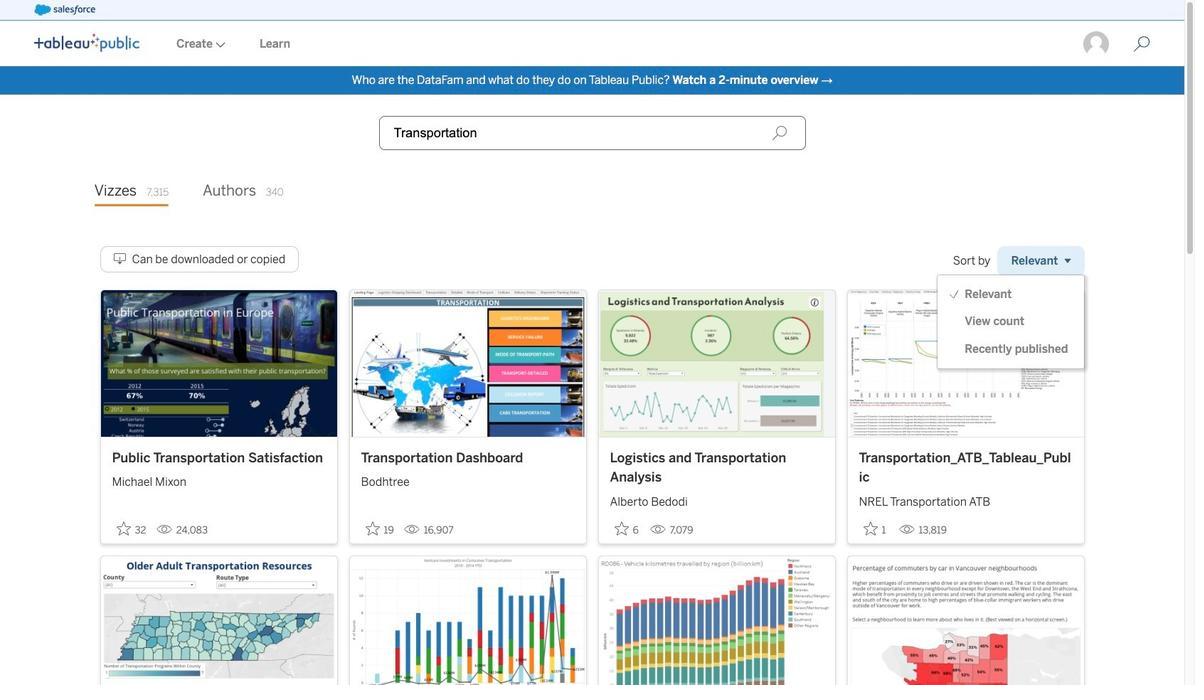 Task type: describe. For each thing, give the bounding box(es) containing it.
1 add favorite button from the left
[[112, 517, 151, 541]]

go to search image
[[1117, 36, 1168, 53]]

1 add favorite image from the left
[[116, 522, 131, 536]]

list options menu
[[938, 281, 1084, 363]]

2 add favorite button from the left
[[361, 517, 398, 541]]

create image
[[213, 42, 226, 48]]

search image
[[772, 125, 788, 141]]

salesforce logo image
[[34, 4, 95, 16]]

4 add favorite button from the left
[[859, 517, 894, 541]]



Task type: locate. For each thing, give the bounding box(es) containing it.
2 add favorite image from the left
[[365, 522, 380, 536]]

logo image
[[34, 33, 140, 52]]

0 horizontal spatial add favorite image
[[116, 522, 131, 536]]

Add Favorite button
[[112, 517, 151, 541], [361, 517, 398, 541], [610, 517, 645, 541], [859, 517, 894, 541]]

add favorite image
[[116, 522, 131, 536], [365, 522, 380, 536], [864, 522, 878, 536]]

3 add favorite image from the left
[[864, 522, 878, 536]]

2 horizontal spatial add favorite image
[[864, 522, 878, 536]]

workbook thumbnail image
[[101, 290, 337, 437], [350, 290, 586, 437], [599, 290, 835, 437], [848, 290, 1084, 437], [101, 556, 337, 685], [350, 556, 586, 685], [599, 556, 835, 685], [848, 556, 1084, 685]]

1 horizontal spatial add favorite image
[[365, 522, 380, 536]]

gary.orlando image
[[1083, 30, 1111, 58]]

3 add favorite button from the left
[[610, 517, 645, 541]]

add favorite image
[[615, 522, 629, 536]]

Search input field
[[379, 116, 806, 150]]



Task type: vqa. For each thing, say whether or not it's contained in the screenshot.
Search ICON
yes



